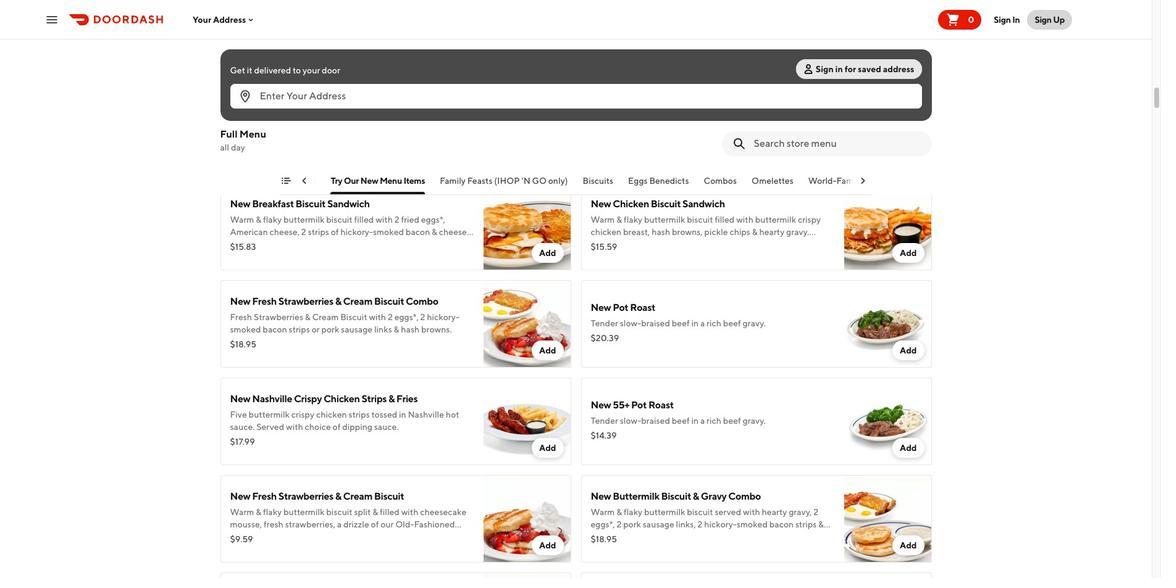 Task type: vqa. For each thing, say whether or not it's contained in the screenshot.
the want on the right top
no



Task type: locate. For each thing, give the bounding box(es) containing it.
go
[[532, 176, 547, 186]]

filled inside new chicken biscuit sandwich warm & flaky buttermilk biscuit filled with buttermilk crispy chicken breast, hash browns, pickle chips & hearty gravy. served with choice of hash browns, french fries, 2 buttermilk pancakes or seasonal fresh fruit.  *gravy may contain pork.
[[715, 215, 735, 225]]

sign left the for
[[816, 64, 834, 74]]

2 rich from the top
[[707, 416, 722, 426]]

sugar.
[[373, 533, 396, 542]]

new up the $20.39
[[591, 302, 611, 314]]

1 horizontal spatial contain
[[690, 533, 720, 542]]

new 55+ pot roast image
[[844, 378, 932, 466]]

show menu categories image
[[281, 176, 291, 186]]

items
[[335, 58, 369, 74], [404, 176, 425, 186]]

pork inside new waffle combo choice of belgian, strawberry cheesecake or oreo® cookie crumble waffle, 2 eggs* your way, 2 bacon strips or pork sausage links & hash browns.
[[431, 130, 448, 140]]

sign in
[[994, 15, 1020, 24]]

0 vertical spatial contain
[[638, 130, 667, 140]]

sign left up
[[1035, 15, 1052, 24]]

add button for new pot roast
[[893, 341, 925, 361]]

2 horizontal spatial smoked
[[737, 520, 768, 530]]

warm up view menu
[[591, 508, 615, 518]]

flaky
[[263, 215, 282, 225], [624, 215, 643, 225], [263, 508, 282, 518], [624, 508, 643, 518]]

may down golden-
[[620, 130, 636, 140]]

biscuit inside new buttermilk biscuit & gravy combo warm & flaky buttermilk biscuit served with hearty gravy, 2 eggs*, 2 pork sausage links, 2 hickory-smoked bacon strips & hash browns.  *gravy may contain pork.
[[687, 508, 713, 518]]

1 horizontal spatial eggs*,
[[421, 215, 445, 225]]

1 horizontal spatial sign
[[994, 15, 1011, 24]]

buttermilk inside new fresh strawberries & cream biscuit warm & flaky buttermilk biscuit split & filled with cheesecake mousse, fresh strawberries, a drizzle of our old-fashioned syrup, whipped topping & powdered sugar.
[[284, 508, 325, 518]]

2 horizontal spatial *gravy
[[717, 252, 743, 262]]

seasonal
[[321, 252, 355, 262], [639, 252, 673, 262]]

new inside new pot roast tender slow-braised beef in a rich beef gravy. $20.39
[[591, 302, 611, 314]]

your address button
[[193, 15, 256, 24]]

strips inside new buttermilk biscuit & gravy combo warm & flaky buttermilk biscuit served with hearty gravy, 2 eggs*, 2 pork sausage links, 2 hickory-smoked bacon strips & hash browns.  *gravy may contain pork.
[[796, 520, 817, 530]]

1 fries, from the left
[[425, 240, 443, 250]]

1 horizontal spatial chicken
[[591, 227, 622, 237]]

2 vertical spatial cream
[[343, 491, 373, 503]]

try left it
[[220, 58, 239, 74]]

pot
[[613, 302, 629, 314], [631, 400, 647, 411]]

feasts
[[468, 176, 493, 186]]

strips inside new breakfast biscuit sandwich warm & flaky buttermilk biscuit filled with 2 fried eggs*, american cheese, 2 strips of hickory-smoked bacon & cheese sauce. served with choice of hash browns, french fries, 2 buttermilk pancakes or seasonal fresh fruit.
[[308, 227, 329, 237]]

sauce. down "american"
[[230, 240, 255, 250]]

0 horizontal spatial combo
[[283, 101, 316, 112]]

1 vertical spatial rich
[[707, 416, 722, 426]]

0 vertical spatial braised
[[641, 319, 670, 329]]

scrumdiddlyumptious jr. strawberry hot chocolate image
[[844, 0, 932, 22]]

french down chips
[[730, 240, 757, 250]]

pancakes inside new chicken biscuit sandwich warm & flaky buttermilk biscuit filled with buttermilk crispy chicken breast, hash browns, pickle chips & hearty gravy. served with choice of hash browns, french fries, 2 buttermilk pancakes or seasonal fresh fruit.  *gravy may contain pork.
[[591, 252, 628, 262]]

2 inside new chicken biscuit sandwich warm & flaky buttermilk biscuit filled with buttermilk crispy chicken breast, hash browns, pickle chips & hearty gravy. served with choice of hash browns, french fries, 2 buttermilk pancakes or seasonal fresh fruit.  *gravy may contain pork.
[[780, 240, 785, 250]]

sign left in
[[994, 15, 1011, 24]]

1 seasonal from the left
[[321, 252, 355, 262]]

new down biscuits 'button'
[[591, 198, 611, 210]]

may down links, at the bottom right of page
[[672, 533, 689, 542]]

0 horizontal spatial may
[[620, 130, 636, 140]]

*gravy
[[591, 130, 618, 140], [717, 252, 743, 262], [644, 533, 670, 542]]

menu right the delivered
[[297, 58, 333, 74]]

crumble
[[230, 130, 265, 140]]

warm up mousse,
[[230, 508, 254, 518]]

buttermilk inside new buttermilk biscuit & gravy combo warm & flaky buttermilk biscuit served with hearty gravy, 2 eggs*, 2 pork sausage links, 2 hickory-smoked bacon strips & hash browns.  *gravy may contain pork.
[[644, 508, 685, 518]]

french inside new breakfast biscuit sandwich warm & flaky buttermilk biscuit filled with 2 fried eggs*, american cheese, 2 strips of hickory-smoked bacon & cheese sauce. served with choice of hash browns, french fries, 2 buttermilk pancakes or seasonal fresh fruit.
[[395, 240, 423, 250]]

2
[[297, 130, 302, 140], [365, 130, 370, 140], [395, 215, 400, 225], [301, 227, 306, 237], [445, 240, 450, 250], [780, 240, 785, 250], [388, 313, 393, 323], [420, 313, 425, 323], [814, 508, 819, 518], [617, 520, 622, 530], [698, 520, 703, 530]]

choice
[[305, 240, 331, 250], [639, 240, 665, 250], [305, 423, 331, 432]]

1 tender from the top
[[591, 319, 618, 329]]

new up mousse,
[[230, 491, 251, 503]]

fries,
[[425, 240, 443, 250], [759, 240, 778, 250]]

fresh for new fresh strawberries & cream biscuit combo
[[252, 296, 277, 308]]

2 horizontal spatial pork.
[[794, 252, 814, 262]]

0 vertical spatial chicken
[[591, 227, 622, 237]]

your down strawberry
[[327, 130, 345, 140]]

biscuit inside new fresh strawberries & cream biscuit warm & flaky buttermilk biscuit split & filled with cheesecake mousse, fresh strawberries, a drizzle of our old-fashioned syrup, whipped topping & powdered sugar.
[[374, 491, 404, 503]]

your right 'to'
[[303, 65, 320, 75]]

new country fried steak a golden-battered beef steak smothered in hearty gravy. *gravy may contain pork.
[[591, 101, 811, 140]]

flaky inside new breakfast biscuit sandwich warm & flaky buttermilk biscuit filled with 2 fried eggs*, american cheese, 2 strips of hickory-smoked bacon & cheese sauce. served with choice of hash browns, french fries, 2 buttermilk pancakes or seasonal fresh fruit.
[[263, 215, 282, 225]]

*gravy inside new buttermilk biscuit & gravy combo warm & flaky buttermilk biscuit served with hearty gravy, 2 eggs*, 2 pork sausage links, 2 hickory-smoked bacon strips & hash browns.  *gravy may contain pork.
[[644, 533, 670, 542]]

tender up $14.39
[[591, 416, 618, 426]]

browns. inside new buttermilk biscuit & gravy combo warm & flaky buttermilk biscuit served with hearty gravy, 2 eggs*, 2 pork sausage links, 2 hickory-smoked bacon strips & hash browns.  *gravy may contain pork.
[[611, 533, 642, 542]]

new inside new nashville crispy chicken strips & fries five buttermilk crispy chicken strips tossed in nashville hot sauce. served with choice of dipping sauce. $17.99
[[230, 394, 251, 405]]

2 vertical spatial smoked
[[737, 520, 768, 530]]

new down $14.39
[[591, 491, 611, 503]]

add for new nashville crispy chicken strips & fries
[[539, 444, 556, 453]]

new left '55+'
[[591, 400, 611, 411]]

0 vertical spatial crispy
[[798, 215, 821, 225]]

new up a
[[591, 101, 611, 112]]

filled up pickle in the top of the page
[[715, 215, 735, 225]]

new inside new breakfast biscuit sandwich warm & flaky buttermilk biscuit filled with 2 fried eggs*, american cheese, 2 strips of hickory-smoked bacon & cheese sauce. served with choice of hash browns, french fries, 2 buttermilk pancakes or seasonal fresh fruit.
[[230, 198, 251, 210]]

biscuit inside new breakfast biscuit sandwich warm & flaky buttermilk biscuit filled with 2 fried eggs*, american cheese, 2 strips of hickory-smoked bacon & cheese sauce. served with choice of hash browns, french fries, 2 buttermilk pancakes or seasonal fresh fruit.
[[326, 215, 353, 225]]

strips
[[362, 394, 387, 405]]

may inside new country fried steak a golden-battered beef steak smothered in hearty gravy. *gravy may contain pork.
[[620, 130, 636, 140]]

french
[[395, 240, 423, 250], [730, 240, 757, 250]]

new inside new chicken biscuit sandwich warm & flaky buttermilk biscuit filled with buttermilk crispy chicken breast, hash browns, pickle chips & hearty gravy. served with choice of hash browns, french fries, 2 buttermilk pancakes or seasonal fresh fruit.  *gravy may contain pork.
[[591, 198, 611, 210]]

combo inside new buttermilk biscuit & gravy combo warm & flaky buttermilk biscuit served with hearty gravy, 2 eggs*, 2 pork sausage links, 2 hickory-smoked bacon strips & hash browns.  *gravy may contain pork.
[[729, 491, 761, 503]]

new up five
[[230, 394, 251, 405]]

1 slow- from the top
[[620, 319, 641, 329]]

2 vertical spatial contain
[[690, 533, 720, 542]]

warm up $15.59
[[591, 215, 615, 225]]

0 vertical spatial chicken
[[613, 198, 649, 210]]

of inside new waffle combo choice of belgian, strawberry cheesecake or oreo® cookie crumble waffle, 2 eggs* your way, 2 bacon strips or pork sausage links & hash browns.
[[260, 117, 268, 127]]

nashville left crispy
[[252, 394, 292, 405]]

0 horizontal spatial buttermilk
[[613, 491, 660, 503]]

hearty inside new buttermilk biscuit & gravy combo warm & flaky buttermilk biscuit served with hearty gravy, 2 eggs*, 2 pork sausage links, 2 hickory-smoked bacon strips & hash browns.  *gravy may contain pork.
[[762, 508, 787, 518]]

1 horizontal spatial hickory-
[[427, 313, 460, 323]]

0 horizontal spatial chicken
[[324, 394, 360, 405]]

1 fruit. from the left
[[378, 252, 397, 262]]

items right 'to'
[[335, 58, 369, 74]]

menu down choice
[[240, 129, 266, 140]]

add button for new breakfast biscuit sandwich
[[532, 243, 564, 263]]

hickory-
[[341, 227, 373, 237], [427, 313, 460, 323], [704, 520, 737, 530]]

0 vertical spatial our
[[241, 58, 265, 74]]

1 braised from the top
[[641, 319, 670, 329]]

2 tender from the top
[[591, 416, 618, 426]]

0 vertical spatial fresh
[[252, 296, 277, 308]]

0 horizontal spatial contain
[[638, 130, 667, 140]]

0 vertical spatial browns.
[[310, 142, 341, 152]]

menu right show menu categories icon at left
[[293, 176, 316, 186]]

1 french from the left
[[395, 240, 423, 250]]

1 horizontal spatial filled
[[380, 508, 400, 518]]

eggs*, inside new buttermilk biscuit & gravy combo warm & flaky buttermilk biscuit served with hearty gravy, 2 eggs*, 2 pork sausage links, 2 hickory-smoked bacon strips & hash browns.  *gravy may contain pork.
[[591, 520, 615, 530]]

add button for new nashville crispy chicken strips & fries
[[532, 439, 564, 458]]

1 vertical spatial braised
[[641, 416, 670, 426]]

seasonal inside new chicken biscuit sandwich warm & flaky buttermilk biscuit filled with buttermilk crispy chicken breast, hash browns, pickle chips & hearty gravy. served with choice of hash browns, french fries, 2 buttermilk pancakes or seasonal fresh fruit.  *gravy may contain pork.
[[639, 252, 673, 262]]

links for biscuit
[[374, 325, 392, 335]]

smoked inside new buttermilk biscuit & gravy combo warm & flaky buttermilk biscuit served with hearty gravy, 2 eggs*, 2 pork sausage links, 2 hickory-smoked bacon strips & hash browns.  *gravy may contain pork.
[[737, 520, 768, 530]]

1 vertical spatial combo
[[406, 296, 438, 308]]

new up "american"
[[230, 198, 251, 210]]

new down $15.83
[[230, 296, 251, 308]]

1 horizontal spatial buttermilk
[[869, 176, 911, 186]]

new inside new country fried steak a golden-battered beef steak smothered in hearty gravy. *gravy may contain pork.
[[591, 101, 611, 112]]

in inside new country fried steak a golden-battered beef steak smothered in hearty gravy. *gravy may contain pork.
[[753, 117, 760, 127]]

0 horizontal spatial chicken
[[316, 410, 347, 420]]

slow-
[[620, 319, 641, 329], [620, 416, 641, 426]]

chicken down crispy
[[316, 410, 347, 420]]

omelettes
[[752, 176, 794, 186]]

0 vertical spatial smoked
[[373, 227, 404, 237]]

2 seasonal from the left
[[639, 252, 673, 262]]

0 horizontal spatial eggs*,
[[395, 313, 419, 323]]

eggs benedicts button
[[628, 175, 689, 195]]

links inside new waffle combo choice of belgian, strawberry cheesecake or oreo® cookie crumble waffle, 2 eggs* your way, 2 bacon strips or pork sausage links & hash browns.
[[263, 142, 281, 152]]

sauce.
[[230, 240, 255, 250], [230, 423, 255, 432], [374, 423, 399, 432]]

0 vertical spatial strawberries
[[278, 296, 334, 308]]

0 horizontal spatial crispy
[[292, 410, 315, 420]]

buttermilk
[[869, 176, 911, 186], [613, 491, 660, 503]]

1 vertical spatial buttermilk
[[613, 491, 660, 503]]

bacon inside new waffle combo choice of belgian, strawberry cheesecake or oreo® cookie crumble waffle, 2 eggs* your way, 2 bacon strips or pork sausage links & hash browns.
[[372, 130, 396, 140]]

bacon inside new breakfast biscuit sandwich warm & flaky buttermilk biscuit filled with 2 fried eggs*, american cheese, 2 strips of hickory-smoked bacon & cheese sauce. served with choice of hash browns, french fries, 2 buttermilk pancakes or seasonal fresh fruit.
[[406, 227, 430, 237]]

2 horizontal spatial fresh
[[675, 252, 695, 262]]

warm up "american"
[[230, 215, 254, 225]]

filled up our
[[380, 508, 400, 518]]

2 fries, from the left
[[759, 240, 778, 250]]

pork. inside new country fried steak a golden-battered beef steak smothered in hearty gravy. *gravy may contain pork.
[[669, 130, 689, 140]]

french down fried
[[395, 240, 423, 250]]

may down chips
[[745, 252, 761, 262]]

1 vertical spatial chicken
[[316, 410, 347, 420]]

crispy down the "world-"
[[798, 215, 821, 225]]

contain inside new chicken biscuit sandwich warm & flaky buttermilk biscuit filled with buttermilk crispy chicken breast, hash browns, pickle chips & hearty gravy. served with choice of hash browns, french fries, 2 buttermilk pancakes or seasonal fresh fruit.  *gravy may contain pork.
[[763, 252, 793, 262]]

1 vertical spatial eggs*,
[[395, 313, 419, 323]]

strawberries
[[278, 296, 334, 308], [254, 313, 303, 323], [278, 491, 334, 503]]

'n
[[522, 176, 531, 186]]

pancakes down cheese,
[[273, 252, 310, 262]]

omelettes button
[[752, 175, 794, 195]]

2 horizontal spatial contain
[[763, 252, 793, 262]]

new wonka menu button
[[243, 175, 316, 195]]

strawberries for new fresh strawberries & cream biscuit combo
[[278, 296, 334, 308]]

browns, inside new breakfast biscuit sandwich warm & flaky buttermilk biscuit filled with 2 fried eggs*, american cheese, 2 strips of hickory-smoked bacon & cheese sauce. served with choice of hash browns, french fries, 2 buttermilk pancakes or seasonal fresh fruit.
[[363, 240, 393, 250]]

our up the waffle
[[241, 58, 265, 74]]

0 horizontal spatial $18.95
[[230, 340, 256, 350]]

0 horizontal spatial pork.
[[669, 130, 689, 140]]

new for new chicken biscuit sandwich
[[591, 198, 611, 210]]

tender inside new 55+ pot roast tender slow-braised beef in a rich beef gravy. $14.39
[[591, 416, 618, 426]]

pancakes
[[273, 252, 310, 262], [591, 252, 628, 262]]

new nashville crispy chicken strips & fries image
[[483, 378, 571, 466]]

1 pancakes from the left
[[273, 252, 310, 262]]

1 vertical spatial items
[[404, 176, 425, 186]]

saved
[[858, 64, 882, 74]]

0 vertical spatial sausage
[[230, 142, 262, 152]]

cream for new fresh strawberries & cream biscuit combo
[[343, 296, 373, 308]]

2 vertical spatial sausage
[[643, 520, 675, 530]]

cream for new fresh strawberries & cream biscuit
[[343, 491, 373, 503]]

crispy down crispy
[[292, 410, 315, 420]]

2 fruit. from the left
[[696, 252, 715, 262]]

&
[[283, 142, 288, 152], [256, 215, 261, 225], [617, 215, 622, 225], [432, 227, 437, 237], [752, 227, 758, 237], [335, 296, 341, 308], [305, 313, 311, 323], [394, 325, 399, 335], [389, 394, 395, 405], [335, 491, 341, 503], [693, 491, 699, 503], [256, 508, 261, 518], [373, 508, 378, 518], [617, 508, 622, 518], [819, 520, 824, 530], [324, 533, 329, 542]]

slow- inside new 55+ pot roast tender slow-braised beef in a rich beef gravy. $14.39
[[620, 416, 641, 426]]

new fresh strawberries & cream biscuit warm & flaky buttermilk biscuit split & filled with cheesecake mousse, fresh strawberries, a drizzle of our old-fashioned syrup, whipped topping & powdered sugar.
[[230, 491, 467, 542]]

menu
[[297, 58, 333, 74], [240, 129, 266, 140], [293, 176, 316, 186], [380, 176, 402, 186], [589, 553, 615, 565]]

family feasts (ihop 'n go only) button
[[440, 175, 568, 195]]

0 vertical spatial items
[[335, 58, 369, 74]]

warm inside new buttermilk biscuit & gravy combo warm & flaky buttermilk biscuit served with hearty gravy, 2 eggs*, 2 pork sausage links, 2 hickory-smoked bacon strips & hash browns.  *gravy may contain pork.
[[591, 508, 615, 518]]

filled inside new breakfast biscuit sandwich warm & flaky buttermilk biscuit filled with 2 fried eggs*, american cheese, 2 strips of hickory-smoked bacon & cheese sauce. served with choice of hash browns, french fries, 2 buttermilk pancakes or seasonal fresh fruit.
[[354, 215, 374, 225]]

new breakfast biscuit sandwich image
[[483, 183, 571, 271]]

or inside new breakfast biscuit sandwich warm & flaky buttermilk biscuit filled with 2 fried eggs*, american cheese, 2 strips of hickory-smoked bacon & cheese sauce. served with choice of hash browns, french fries, 2 buttermilk pancakes or seasonal fresh fruit.
[[312, 252, 320, 262]]

fresh inside new fresh strawberries & cream biscuit warm & flaky buttermilk biscuit split & filled with cheesecake mousse, fresh strawberries, a drizzle of our old-fashioned syrup, whipped topping & powdered sugar.
[[252, 491, 277, 503]]

fresh
[[252, 296, 277, 308], [230, 313, 252, 323], [252, 491, 277, 503]]

get it delivered to your door
[[230, 65, 340, 75]]

get
[[230, 65, 245, 75]]

2 horizontal spatial may
[[745, 252, 761, 262]]

breakfast
[[252, 198, 294, 210]]

sausage for cream
[[341, 325, 373, 335]]

fries, inside new chicken biscuit sandwich warm & flaky buttermilk biscuit filled with buttermilk crispy chicken breast, hash browns, pickle chips & hearty gravy. served with choice of hash browns, french fries, 2 buttermilk pancakes or seasonal fresh fruit.  *gravy may contain pork.
[[759, 240, 778, 250]]

sauce. down tossed
[[374, 423, 399, 432]]

bacon inside new buttermilk biscuit & gravy combo warm & flaky buttermilk biscuit served with hearty gravy, 2 eggs*, 2 pork sausage links, 2 hickory-smoked bacon strips & hash browns.  *gravy may contain pork.
[[770, 520, 794, 530]]

items left family
[[404, 176, 425, 186]]

1 horizontal spatial sandwich
[[683, 198, 725, 210]]

sandwich inside new chicken biscuit sandwich warm & flaky buttermilk biscuit filled with buttermilk crispy chicken breast, hash browns, pickle chips & hearty gravy. served with choice of hash browns, french fries, 2 buttermilk pancakes or seasonal fresh fruit.  *gravy may contain pork.
[[683, 198, 725, 210]]

crispy inside new chicken biscuit sandwich warm & flaky buttermilk biscuit filled with buttermilk crispy chicken breast, hash browns, pickle chips & hearty gravy. served with choice of hash browns, french fries, 2 buttermilk pancakes or seasonal fresh fruit.  *gravy may contain pork.
[[798, 215, 821, 225]]

new chicken biscuit sandwich warm & flaky buttermilk biscuit filled with buttermilk crispy chicken breast, hash browns, pickle chips & hearty gravy. served with choice of hash browns, french fries, 2 buttermilk pancakes or seasonal fresh fruit.  *gravy may contain pork.
[[591, 198, 827, 262]]

tender up the $20.39
[[591, 319, 618, 329]]

0 horizontal spatial smoked
[[230, 325, 261, 335]]

may
[[620, 130, 636, 140], [745, 252, 761, 262], [672, 533, 689, 542]]

new inside new 55+ pot roast tender slow-braised beef in a rich beef gravy. $14.39
[[591, 400, 611, 411]]

chicken up $15.59
[[591, 227, 622, 237]]

try right scroll menu navigation left image
[[331, 176, 342, 186]]

our
[[381, 520, 394, 530]]

2 vertical spatial *gravy
[[644, 533, 670, 542]]

choice inside new chicken biscuit sandwich warm & flaky buttermilk biscuit filled with buttermilk crispy chicken breast, hash browns, pickle chips & hearty gravy. served with choice of hash browns, french fries, 2 buttermilk pancakes or seasonal fresh fruit.  *gravy may contain pork.
[[639, 240, 665, 250]]

nashville down fries
[[408, 410, 444, 420]]

chicken inside new chicken biscuit sandwich warm & flaky buttermilk biscuit filled with buttermilk crispy chicken breast, hash browns, pickle chips & hearty gravy. served with choice of hash browns, french fries, 2 buttermilk pancakes or seasonal fresh fruit.  *gravy may contain pork.
[[613, 198, 649, 210]]

new inside new buttermilk biscuit & gravy combo warm & flaky buttermilk biscuit served with hearty gravy, 2 eggs*, 2 pork sausage links, 2 hickory-smoked bacon strips & hash browns.  *gravy may contain pork.
[[591, 491, 611, 503]]

1 horizontal spatial your
[[327, 130, 345, 140]]

(ihop
[[494, 176, 520, 186]]

try our new menu items
[[220, 58, 369, 74], [331, 176, 425, 186]]

add for new fresh strawberries & cream biscuit combo
[[539, 346, 556, 356]]

add for new pot roast
[[900, 346, 917, 356]]

2 slow- from the top
[[620, 416, 641, 426]]

hickory- inside new breakfast biscuit sandwich warm & flaky buttermilk biscuit filled with 2 fried eggs*, american cheese, 2 strips of hickory-smoked bacon & cheese sauce. served with choice of hash browns, french fries, 2 buttermilk pancakes or seasonal fresh fruit.
[[341, 227, 373, 237]]

pork for strawberry
[[431, 130, 448, 140]]

2 vertical spatial may
[[672, 533, 689, 542]]

sign for sign in
[[994, 15, 1011, 24]]

new for new country fried steak
[[591, 101, 611, 112]]

biscuit
[[326, 215, 353, 225], [687, 215, 713, 225], [326, 508, 353, 518], [687, 508, 713, 518]]

pot up the $20.39
[[613, 302, 629, 314]]

to
[[293, 65, 301, 75]]

hearty left gravy,
[[762, 508, 787, 518]]

add for new 55+ pot roast
[[900, 444, 917, 453]]

2 horizontal spatial sign
[[1035, 15, 1052, 24]]

2 vertical spatial eggs*,
[[591, 520, 615, 530]]

0 vertical spatial rich
[[707, 319, 722, 329]]

gravy. inside new country fried steak a golden-battered beef steak smothered in hearty gravy. *gravy may contain pork.
[[788, 117, 811, 127]]

fries, down omelettes button
[[759, 240, 778, 250]]

pancakes down breast, at right top
[[591, 252, 628, 262]]

with inside new buttermilk biscuit & gravy combo warm & flaky buttermilk biscuit served with hearty gravy, 2 eggs*, 2 pork sausage links, 2 hickory-smoked bacon strips & hash browns.  *gravy may contain pork.
[[743, 508, 760, 518]]

chicken up dipping
[[324, 394, 360, 405]]

filled left fried
[[354, 215, 374, 225]]

1 horizontal spatial items
[[404, 176, 425, 186]]

1 horizontal spatial fruit.
[[696, 252, 715, 262]]

1 horizontal spatial fries,
[[759, 240, 778, 250]]

eggs*
[[303, 130, 325, 140]]

1 vertical spatial browns.
[[421, 325, 452, 335]]

hearty inside new chicken biscuit sandwich warm & flaky buttermilk biscuit filled with buttermilk crispy chicken breast, hash browns, pickle chips & hearty gravy. served with choice of hash browns, french fries, 2 buttermilk pancakes or seasonal fresh fruit.  *gravy may contain pork.
[[760, 227, 785, 237]]

pot right '55+'
[[631, 400, 647, 411]]

1 vertical spatial smoked
[[230, 325, 261, 335]]

in inside new pot roast tender slow-braised beef in a rich beef gravy. $20.39
[[692, 319, 699, 329]]

2 vertical spatial a
[[337, 520, 342, 530]]

2 horizontal spatial eggs*,
[[591, 520, 615, 530]]

1 horizontal spatial our
[[344, 176, 359, 186]]

1 rich from the top
[[707, 319, 722, 329]]

new breakfast biscuit sandwich warm & flaky buttermilk biscuit filled with 2 fried eggs*, american cheese, 2 strips of hickory-smoked bacon & cheese sauce. served with choice of hash browns, french fries, 2 buttermilk pancakes or seasonal fresh fruit.
[[230, 198, 467, 262]]

a inside new pot roast tender slow-braised beef in a rich beef gravy. $20.39
[[701, 319, 705, 329]]

new country fried steak image
[[844, 85, 932, 173]]

pancakes inside new breakfast biscuit sandwich warm & flaky buttermilk biscuit filled with 2 fried eggs*, american cheese, 2 strips of hickory-smoked bacon & cheese sauce. served with choice of hash browns, french fries, 2 buttermilk pancakes or seasonal fresh fruit.
[[273, 252, 310, 262]]

or
[[398, 117, 406, 127], [421, 130, 429, 140], [312, 252, 320, 262], [630, 252, 638, 262], [312, 325, 320, 335]]

sausage inside new buttermilk biscuit & gravy combo warm & flaky buttermilk biscuit served with hearty gravy, 2 eggs*, 2 pork sausage links, 2 hickory-smoked bacon strips & hash browns.  *gravy may contain pork.
[[643, 520, 675, 530]]

Item Search search field
[[754, 137, 922, 151]]

1 sandwich from the left
[[327, 198, 370, 210]]

open menu image
[[44, 12, 59, 27]]

all
[[220, 143, 229, 153]]

sausage inside new waffle combo choice of belgian, strawberry cheesecake or oreo® cookie crumble waffle, 2 eggs* your way, 2 bacon strips or pork sausage links & hash browns.
[[230, 142, 262, 152]]

full
[[220, 129, 238, 140]]

2 sandwich from the left
[[683, 198, 725, 210]]

combo
[[283, 101, 316, 112], [406, 296, 438, 308], [729, 491, 761, 503]]

pork
[[431, 130, 448, 140], [322, 325, 339, 335], [623, 520, 641, 530]]

family
[[440, 176, 466, 186]]

1 horizontal spatial nashville
[[408, 410, 444, 420]]

& inside new waffle combo choice of belgian, strawberry cheesecake or oreo® cookie crumble waffle, 2 eggs* your way, 2 bacon strips or pork sausage links & hash browns.
[[283, 142, 288, 152]]

hearty right smothered
[[762, 117, 787, 127]]

french inside new chicken biscuit sandwich warm & flaky buttermilk biscuit filled with buttermilk crispy chicken breast, hash browns, pickle chips & hearty gravy. served with choice of hash browns, french fries, 2 buttermilk pancakes or seasonal fresh fruit.  *gravy may contain pork.
[[730, 240, 757, 250]]

new left wonka
[[243, 176, 261, 186]]

hearty right chips
[[760, 227, 785, 237]]

our down way,
[[344, 176, 359, 186]]

contain
[[638, 130, 667, 140], [763, 252, 793, 262], [690, 533, 720, 542]]

sandwich
[[327, 198, 370, 210], [683, 198, 725, 210]]

chicken
[[591, 227, 622, 237], [316, 410, 347, 420]]

browns. inside new waffle combo choice of belgian, strawberry cheesecake or oreo® cookie crumble waffle, 2 eggs* your way, 2 bacon strips or pork sausage links & hash browns.
[[310, 142, 341, 152]]

gravy
[[701, 491, 727, 503]]

with inside new fresh strawberries & cream biscuit warm & flaky buttermilk biscuit split & filled with cheesecake mousse, fresh strawberries, a drizzle of our old-fashioned syrup, whipped topping & powdered sugar.
[[401, 508, 419, 518]]

2 horizontal spatial combo
[[729, 491, 761, 503]]

sign
[[994, 15, 1011, 24], [1035, 15, 1052, 24], [816, 64, 834, 74]]

add button
[[893, 146, 925, 166], [532, 243, 564, 263], [893, 243, 925, 263], [532, 341, 564, 361], [893, 341, 925, 361], [532, 439, 564, 458], [893, 439, 925, 458], [532, 536, 564, 556], [893, 536, 925, 556]]

1 horizontal spatial may
[[672, 533, 689, 542]]

day
[[231, 143, 245, 153]]

add button for new 55+ pot roast
[[893, 439, 925, 458]]

1 vertical spatial slow-
[[620, 416, 641, 426]]

a inside new 55+ pot roast tender slow-braised beef in a rich beef gravy. $14.39
[[701, 416, 705, 426]]

biscuit inside new buttermilk biscuit & gravy combo warm & flaky buttermilk biscuit served with hearty gravy, 2 eggs*, 2 pork sausage links, 2 hickory-smoked bacon strips & hash browns.  *gravy may contain pork.
[[661, 491, 691, 503]]

0 vertical spatial cream
[[343, 296, 373, 308]]

menu right view
[[589, 553, 615, 565]]

new up choice
[[230, 101, 251, 112]]

0 vertical spatial try
[[220, 58, 239, 74]]

fresh inside new breakfast biscuit sandwich warm & flaky buttermilk biscuit filled with 2 fried eggs*, american cheese, 2 strips of hickory-smoked bacon & cheese sauce. served with choice of hash browns, french fries, 2 buttermilk pancakes or seasonal fresh fruit.
[[357, 252, 377, 262]]

new fresh strawberries & cream biscuit combo image
[[483, 280, 571, 368]]

$14.39
[[591, 431, 617, 441]]

new for new 55+ pot roast
[[591, 400, 611, 411]]

cream inside new fresh strawberries & cream biscuit warm & flaky buttermilk biscuit split & filled with cheesecake mousse, fresh strawberries, a drizzle of our old-fashioned syrup, whipped topping & powdered sugar.
[[343, 491, 373, 503]]

our
[[241, 58, 265, 74], [344, 176, 359, 186]]

0 vertical spatial may
[[620, 130, 636, 140]]

2 pancakes from the left
[[591, 252, 628, 262]]

1 vertical spatial hearty
[[760, 227, 785, 237]]

0 horizontal spatial fries,
[[425, 240, 443, 250]]

0 vertical spatial links
[[263, 142, 281, 152]]

benedicts
[[650, 176, 689, 186]]

only)
[[548, 176, 568, 186]]

pumpkin spice pancake combo image
[[483, 573, 571, 579]]

chicken down eggs
[[613, 198, 649, 210]]

address
[[213, 15, 246, 24]]

1 horizontal spatial seasonal
[[639, 252, 673, 262]]

gravy. inside new 55+ pot roast tender slow-braised beef in a rich beef gravy. $14.39
[[743, 416, 766, 426]]

0 horizontal spatial links
[[263, 142, 281, 152]]

golden-
[[599, 117, 630, 127]]

0 horizontal spatial filled
[[354, 215, 374, 225]]

add button for new fresh strawberries & cream biscuit combo
[[532, 341, 564, 361]]

add
[[900, 151, 917, 161], [539, 248, 556, 258], [900, 248, 917, 258], [539, 346, 556, 356], [900, 346, 917, 356], [539, 444, 556, 453], [900, 444, 917, 453], [539, 541, 556, 551], [900, 541, 917, 551]]

2 braised from the top
[[641, 416, 670, 426]]

chicken inside new chicken biscuit sandwich warm & flaky buttermilk biscuit filled with buttermilk crispy chicken breast, hash browns, pickle chips & hearty gravy. served with choice of hash browns, french fries, 2 buttermilk pancakes or seasonal fresh fruit.  *gravy may contain pork.
[[591, 227, 622, 237]]

of inside new fresh strawberries & cream biscuit warm & flaky buttermilk biscuit split & filled with cheesecake mousse, fresh strawberries, a drizzle of our old-fashioned syrup, whipped topping & powdered sugar.
[[371, 520, 379, 530]]

smoked inside new breakfast biscuit sandwich warm & flaky buttermilk biscuit filled with 2 fried eggs*, american cheese, 2 strips of hickory-smoked bacon & cheese sauce. served with choice of hash browns, french fries, 2 buttermilk pancakes or seasonal fresh fruit.
[[373, 227, 404, 237]]

2 vertical spatial strawberries
[[278, 491, 334, 503]]

belgian,
[[270, 117, 302, 127]]

new
[[267, 58, 295, 74], [230, 101, 251, 112], [591, 101, 611, 112], [243, 176, 261, 186], [361, 176, 378, 186], [230, 198, 251, 210], [591, 198, 611, 210], [230, 296, 251, 308], [591, 302, 611, 314], [230, 394, 251, 405], [591, 400, 611, 411], [230, 491, 251, 503], [591, 491, 611, 503]]

new for new fresh strawberries & cream biscuit
[[230, 491, 251, 503]]

0 horizontal spatial fruit.
[[378, 252, 397, 262]]

buttermilk inside button
[[869, 176, 911, 186]]

2 french from the left
[[730, 240, 757, 250]]

0 horizontal spatial french
[[395, 240, 423, 250]]

Enter Your Address text field
[[260, 90, 915, 103]]

1 vertical spatial hickory-
[[427, 313, 460, 323]]

0 horizontal spatial our
[[241, 58, 265, 74]]

crispy
[[294, 394, 322, 405]]

*gravy inside new country fried steak a golden-battered beef steak smothered in hearty gravy. *gravy may contain pork.
[[591, 130, 618, 140]]

new nashville crispy chicken strips & fries five buttermilk crispy chicken strips tossed in nashville hot sauce. served with choice of dipping sauce. $17.99
[[230, 394, 459, 447]]

sign for sign up
[[1035, 15, 1052, 24]]

a
[[701, 319, 705, 329], [701, 416, 705, 426], [337, 520, 342, 530]]

0 vertical spatial eggs*,
[[421, 215, 445, 225]]

2 vertical spatial pork.
[[722, 533, 741, 542]]

served inside new breakfast biscuit sandwich warm & flaky buttermilk biscuit filled with 2 fried eggs*, american cheese, 2 strips of hickory-smoked bacon & cheese sauce. served with choice of hash browns, french fries, 2 buttermilk pancakes or seasonal fresh fruit.
[[257, 240, 284, 250]]

pork. inside new chicken biscuit sandwich warm & flaky buttermilk biscuit filled with buttermilk crispy chicken breast, hash browns, pickle chips & hearty gravy. served with choice of hash browns, french fries, 2 buttermilk pancakes or seasonal fresh fruit.  *gravy may contain pork.
[[794, 252, 814, 262]]

choice
[[230, 117, 258, 127]]

served
[[257, 240, 284, 250], [591, 240, 619, 250], [257, 423, 284, 432]]

chicken inside new nashville crispy chicken strips & fries five buttermilk crispy chicken strips tossed in nashville hot sauce. served with choice of dipping sauce. $17.99
[[324, 394, 360, 405]]

1 vertical spatial pot
[[631, 400, 647, 411]]

biscuit
[[296, 198, 326, 210], [651, 198, 681, 210], [374, 296, 404, 308], [341, 313, 367, 323], [374, 491, 404, 503], [661, 491, 691, 503]]

0 vertical spatial roast
[[630, 302, 656, 314]]

0 vertical spatial a
[[701, 319, 705, 329]]

fries, down cheese
[[425, 240, 443, 250]]

new for new pot roast
[[591, 302, 611, 314]]

rich
[[707, 319, 722, 329], [707, 416, 722, 426]]

0 vertical spatial hearty
[[762, 117, 787, 127]]

add button for new fresh strawberries & cream biscuit
[[532, 536, 564, 556]]

2 vertical spatial hearty
[[762, 508, 787, 518]]

& inside new nashville crispy chicken strips & fries five buttermilk crispy chicken strips tossed in nashville hot sauce. served with choice of dipping sauce. $17.99
[[389, 394, 395, 405]]

scroll menu navigation right image
[[858, 176, 868, 186]]

1 vertical spatial contain
[[763, 252, 793, 262]]

$18.95
[[230, 340, 256, 350], [591, 535, 617, 545]]

add button for new chicken biscuit sandwich
[[893, 243, 925, 263]]

1 horizontal spatial pot
[[631, 400, 647, 411]]

0 horizontal spatial pancakes
[[273, 252, 310, 262]]

fries, inside new breakfast biscuit sandwich warm & flaky buttermilk biscuit filled with 2 fried eggs*, american cheese, 2 strips of hickory-smoked bacon & cheese sauce. served with choice of hash browns, french fries, 2 buttermilk pancakes or seasonal fresh fruit.
[[425, 240, 443, 250]]

buttermilk inside new nashville crispy chicken strips & fries five buttermilk crispy chicken strips tossed in nashville hot sauce. served with choice of dipping sauce. $17.99
[[249, 410, 290, 420]]

sandwich inside new breakfast biscuit sandwich warm & flaky buttermilk biscuit filled with 2 fried eggs*, american cheese, 2 strips of hickory-smoked bacon & cheese sauce. served with choice of hash browns, french fries, 2 buttermilk pancakes or seasonal fresh fruit.
[[327, 198, 370, 210]]

0 vertical spatial *gravy
[[591, 130, 618, 140]]

browns. for combo
[[421, 325, 452, 335]]

2 horizontal spatial sausage
[[643, 520, 675, 530]]

your
[[193, 15, 211, 24]]

sausage for of
[[230, 142, 262, 152]]

$9.59
[[230, 535, 253, 545]]

0 vertical spatial tender
[[591, 319, 618, 329]]

1 vertical spatial tender
[[591, 416, 618, 426]]



Task type: describe. For each thing, give the bounding box(es) containing it.
hickory- inside new buttermilk biscuit & gravy combo warm & flaky buttermilk biscuit served with hearty gravy, 2 eggs*, 2 pork sausage links, 2 hickory-smoked bacon strips & hash browns.  *gravy may contain pork.
[[704, 520, 737, 530]]

view menu
[[564, 553, 615, 565]]

menu inside full menu all day
[[240, 129, 266, 140]]

add for new fresh strawberries & cream biscuit
[[539, 541, 556, 551]]

sauce. down five
[[230, 423, 255, 432]]

pancakes
[[913, 176, 950, 186]]

buttermilk inside new buttermilk biscuit & gravy combo warm & flaky buttermilk biscuit served with hearty gravy, 2 eggs*, 2 pork sausage links, 2 hickory-smoked bacon strips & hash browns.  *gravy may contain pork.
[[613, 491, 660, 503]]

hickory- inside new fresh strawberries & cream biscuit combo fresh strawberries & cream biscuit with 2 eggs*, 2 hickory- smoked bacon strips or pork sausage links & hash browns. $18.95
[[427, 313, 460, 323]]

scroll menu navigation left image
[[299, 176, 309, 186]]

$20.39
[[591, 334, 619, 344]]

strips inside new fresh strawberries & cream biscuit combo fresh strawberries & cream biscuit with 2 eggs*, 2 hickory- smoked bacon strips or pork sausage links & hash browns. $18.95
[[289, 325, 310, 335]]

biscuit inside new fresh strawberries & cream biscuit warm & flaky buttermilk biscuit split & filled with cheesecake mousse, fresh strawberries, a drizzle of our old-fashioned syrup, whipped topping & powdered sugar.
[[326, 508, 353, 518]]

in
[[1013, 15, 1020, 24]]

0 vertical spatial try our new menu items
[[220, 58, 369, 74]]

1 vertical spatial $18.95
[[591, 535, 617, 545]]

mousse,
[[230, 520, 262, 530]]

warm inside new fresh strawberries & cream biscuit warm & flaky buttermilk biscuit split & filled with cheesecake mousse, fresh strawberries, a drizzle of our old-fashioned syrup, whipped topping & powdered sugar.
[[230, 508, 254, 518]]

rich inside new 55+ pot roast tender slow-braised beef in a rich beef gravy. $14.39
[[707, 416, 722, 426]]

1 vertical spatial fresh
[[230, 313, 252, 323]]

hash inside new buttermilk biscuit & gravy combo warm & flaky buttermilk biscuit served with hearty gravy, 2 eggs*, 2 pork sausage links, 2 hickory-smoked bacon strips & hash browns.  *gravy may contain pork.
[[591, 533, 609, 542]]

browns. for strawberry
[[310, 142, 341, 152]]

wonka
[[263, 176, 291, 186]]

fresh inside new chicken biscuit sandwich warm & flaky buttermilk biscuit filled with buttermilk crispy chicken breast, hash browns, pickle chips & hearty gravy. served with choice of hash browns, french fries, 2 buttermilk pancakes or seasonal fresh fruit.  *gravy may contain pork.
[[675, 252, 695, 262]]

0 horizontal spatial items
[[335, 58, 369, 74]]

new for new nashville crispy chicken strips & fries
[[230, 394, 251, 405]]

pork. inside new buttermilk biscuit & gravy combo warm & flaky buttermilk biscuit served with hearty gravy, 2 eggs*, 2 pork sausage links, 2 hickory-smoked bacon strips & hash browns.  *gravy may contain pork.
[[722, 533, 741, 542]]

strips inside new waffle combo choice of belgian, strawberry cheesecake or oreo® cookie crumble waffle, 2 eggs* your way, 2 bacon strips or pork sausage links & hash browns.
[[398, 130, 419, 140]]

strawberry
[[303, 117, 346, 127]]

syrup,
[[230, 533, 254, 542]]

hash inside new fresh strawberries & cream biscuit combo fresh strawberries & cream biscuit with 2 eggs*, 2 hickory- smoked bacon strips or pork sausage links & hash browns. $18.95
[[401, 325, 420, 335]]

roast inside new pot roast tender slow-braised beef in a rich beef gravy. $20.39
[[630, 302, 656, 314]]

pot inside new pot roast tender slow-braised beef in a rich beef gravy. $20.39
[[613, 302, 629, 314]]

beef inside new country fried steak a golden-battered beef steak smothered in hearty gravy. *gravy may contain pork.
[[666, 117, 684, 127]]

fruit. inside new chicken biscuit sandwich warm & flaky buttermilk biscuit filled with buttermilk crispy chicken breast, hash browns, pickle chips & hearty gravy. served with choice of hash browns, french fries, 2 buttermilk pancakes or seasonal fresh fruit.  *gravy may contain pork.
[[696, 252, 715, 262]]

new waffle combo choice of belgian, strawberry cheesecake or oreo® cookie crumble waffle, 2 eggs* your way, 2 bacon strips or pork sausage links & hash browns.
[[230, 101, 466, 152]]

new buttermilk biscuit & gravy combo warm & flaky buttermilk biscuit served with hearty gravy, 2 eggs*, 2 pork sausage links, 2 hickory-smoked bacon strips & hash browns.  *gravy may contain pork.
[[591, 491, 824, 542]]

hearty inside new country fried steak a golden-battered beef steak smothered in hearty gravy. *gravy may contain pork.
[[762, 117, 787, 127]]

steak
[[686, 117, 707, 127]]

55+
[[613, 400, 630, 411]]

biscuit inside new breakfast biscuit sandwich warm & flaky buttermilk biscuit filled with 2 fried eggs*, american cheese, 2 strips of hickory-smoked bacon & cheese sauce. served with choice of hash browns, french fries, 2 buttermilk pancakes or seasonal fresh fruit.
[[296, 198, 326, 210]]

eggs*, inside new fresh strawberries & cream biscuit combo fresh strawberries & cream biscuit with 2 eggs*, 2 hickory- smoked bacon strips or pork sausage links & hash browns. $18.95
[[395, 313, 419, 323]]

combo inside new fresh strawberries & cream biscuit combo fresh strawberries & cream biscuit with 2 eggs*, 2 hickory- smoked bacon strips or pork sausage links & hash browns. $18.95
[[406, 296, 438, 308]]

pork inside new buttermilk biscuit & gravy combo warm & flaky buttermilk biscuit served with hearty gravy, 2 eggs*, 2 pork sausage links, 2 hickory-smoked bacon strips & hash browns.  *gravy may contain pork.
[[623, 520, 641, 530]]

with inside new nashville crispy chicken strips & fries five buttermilk crispy chicken strips tossed in nashville hot sauce. served with choice of dipping sauce. $17.99
[[286, 423, 303, 432]]

for
[[845, 64, 856, 74]]

add for new breakfast biscuit sandwich
[[539, 248, 556, 258]]

waffle,
[[266, 130, 295, 140]]

new down way,
[[361, 176, 378, 186]]

slow- inside new pot roast tender slow-braised beef in a rich beef gravy. $20.39
[[620, 319, 641, 329]]

your inside new waffle combo choice of belgian, strawberry cheesecake or oreo® cookie crumble waffle, 2 eggs* your way, 2 bacon strips or pork sausage links & hash browns.
[[327, 130, 345, 140]]

$17.99
[[230, 437, 255, 447]]

filled for new chicken biscuit sandwich
[[715, 215, 735, 225]]

sign in for saved address
[[816, 64, 915, 74]]

$15.59
[[591, 242, 617, 252]]

full menu all day
[[220, 129, 266, 153]]

crispy inside new nashville crispy chicken strips & fries five buttermilk crispy chicken strips tossed in nashville hot sauce. served with choice of dipping sauce. $17.99
[[292, 410, 315, 420]]

topping
[[291, 533, 322, 542]]

contain inside new country fried steak a golden-battered beef steak smothered in hearty gravy. *gravy may contain pork.
[[638, 130, 667, 140]]

your address
[[193, 15, 246, 24]]

new right it
[[267, 58, 295, 74]]

add button for new buttermilk biscuit & gravy combo
[[893, 536, 925, 556]]

menu up fried
[[380, 176, 402, 186]]

add for new buttermilk biscuit & gravy combo
[[900, 541, 917, 551]]

strawberries,
[[285, 520, 335, 530]]

delivered
[[254, 65, 291, 75]]

roast inside new 55+ pot roast tender slow-braised beef in a rich beef gravy. $14.39
[[649, 400, 674, 411]]

new chicken biscuit sandwich image
[[844, 183, 932, 271]]

steak
[[675, 101, 700, 112]]

new for new waffle combo
[[230, 101, 251, 112]]

filled inside new fresh strawberries & cream biscuit warm & flaky buttermilk biscuit split & filled with cheesecake mousse, fresh strawberries, a drizzle of our old-fashioned syrup, whipped topping & powdered sugar.
[[380, 508, 400, 518]]

bacon inside new fresh strawberries & cream biscuit combo fresh strawberries & cream biscuit with 2 eggs*, 2 hickory- smoked bacon strips or pork sausage links & hash browns. $18.95
[[263, 325, 287, 335]]

or inside new chicken biscuit sandwich warm & flaky buttermilk biscuit filled with buttermilk crispy chicken breast, hash browns, pickle chips & hearty gravy. served with choice of hash browns, french fries, 2 buttermilk pancakes or seasonal fresh fruit.  *gravy may contain pork.
[[630, 252, 638, 262]]

powdered
[[331, 533, 371, 542]]

pickle
[[705, 227, 728, 237]]

1 vertical spatial nashville
[[408, 410, 444, 420]]

sign for sign in for saved address
[[816, 64, 834, 74]]

flaky inside new buttermilk biscuit & gravy combo warm & flaky buttermilk biscuit served with hearty gravy, 2 eggs*, 2 pork sausage links, 2 hickory-smoked bacon strips & hash browns.  *gravy may contain pork.
[[624, 508, 643, 518]]

combos button
[[704, 175, 737, 195]]

strips inside new nashville crispy chicken strips & fries five buttermilk crispy chicken strips tossed in nashville hot sauce. served with choice of dipping sauce. $17.99
[[349, 410, 370, 420]]

1 vertical spatial cream
[[312, 313, 339, 323]]

braised inside new pot roast tender slow-braised beef in a rich beef gravy. $20.39
[[641, 319, 670, 329]]

fashioned
[[414, 520, 455, 530]]

new fresh strawberries & cream biscuit image
[[483, 476, 571, 563]]

links,
[[676, 520, 696, 530]]

new pot roast tender slow-braised beef in a rich beef gravy. $20.39
[[591, 302, 766, 344]]

gravy,
[[789, 508, 812, 518]]

eggs benedicts
[[628, 176, 689, 186]]

eggs
[[628, 176, 648, 186]]

combo inside new waffle combo choice of belgian, strawberry cheesecake or oreo® cookie crumble waffle, 2 eggs* your way, 2 bacon strips or pork sausage links & hash browns.
[[283, 101, 316, 112]]

new for new breakfast biscuit sandwich
[[230, 198, 251, 210]]

may inside new chicken biscuit sandwich warm & flaky buttermilk biscuit filled with buttermilk crispy chicken breast, hash browns, pickle chips & hearty gravy. served with choice of hash browns, french fries, 2 buttermilk pancakes or seasonal fresh fruit.  *gravy may contain pork.
[[745, 252, 761, 262]]

choice inside new nashville crispy chicken strips & fries five buttermilk crispy chicken strips tossed in nashville hot sauce. served with choice of dipping sauce. $17.99
[[305, 423, 331, 432]]

pot inside new 55+ pot roast tender slow-braised beef in a rich beef gravy. $14.39
[[631, 400, 647, 411]]

in inside new nashville crispy chicken strips & fries five buttermilk crispy chicken strips tossed in nashville hot sauce. served with choice of dipping sauce. $17.99
[[399, 410, 406, 420]]

*gravy inside new chicken biscuit sandwich warm & flaky buttermilk biscuit filled with buttermilk crispy chicken breast, hash browns, pickle chips & hearty gravy. served with choice of hash browns, french fries, 2 buttermilk pancakes or seasonal fresh fruit.  *gravy may contain pork.
[[717, 252, 743, 262]]

of inside new chicken biscuit sandwich warm & flaky buttermilk biscuit filled with buttermilk crispy chicken breast, hash browns, pickle chips & hearty gravy. served with choice of hash browns, french fries, 2 buttermilk pancakes or seasonal fresh fruit.  *gravy may contain pork.
[[667, 240, 675, 250]]

up
[[1054, 15, 1065, 24]]

flaky inside new chicken biscuit sandwich warm & flaky buttermilk biscuit filled with buttermilk crispy chicken breast, hash browns, pickle chips & hearty gravy. served with choice of hash browns, french fries, 2 buttermilk pancakes or seasonal fresh fruit.  *gravy may contain pork.
[[624, 215, 643, 225]]

hash inside new waffle combo choice of belgian, strawberry cheesecake or oreo® cookie crumble waffle, 2 eggs* your way, 2 bacon strips or pork sausage links & hash browns.
[[290, 142, 309, 152]]

view
[[564, 553, 587, 565]]

served inside new chicken biscuit sandwich warm & flaky buttermilk biscuit filled with buttermilk crispy chicken breast, hash browns, pickle chips & hearty gravy. served with choice of hash browns, french fries, 2 buttermilk pancakes or seasonal fresh fruit.  *gravy may contain pork.
[[591, 240, 619, 250]]

new pot roast image
[[844, 280, 932, 368]]

new 55+ pot roast tender slow-braised beef in a rich beef gravy. $14.39
[[591, 400, 766, 441]]

five
[[230, 410, 247, 420]]

address
[[883, 64, 915, 74]]

new for new buttermilk biscuit & gravy combo
[[591, 491, 611, 503]]

new for new fresh strawberries & cream biscuit combo
[[230, 296, 251, 308]]

warm inside new chicken biscuit sandwich warm & flaky buttermilk biscuit filled with buttermilk crispy chicken breast, hash browns, pickle chips & hearty gravy. served with choice of hash browns, french fries, 2 buttermilk pancakes or seasonal fresh fruit.  *gravy may contain pork.
[[591, 215, 615, 225]]

menu inside button
[[589, 553, 615, 565]]

family feasts (ihop 'n go only)
[[440, 176, 568, 186]]

chicken inside new nashville crispy chicken strips & fries five buttermilk crispy chicken strips tossed in nashville hot sauce. served with choice of dipping sauce. $17.99
[[316, 410, 347, 420]]

sign up
[[1035, 15, 1065, 24]]

dipping
[[342, 423, 372, 432]]

oreo®
[[408, 117, 436, 127]]

new waffle combo image
[[483, 85, 571, 173]]

cookie
[[438, 117, 466, 127]]

biscuits button
[[583, 175, 614, 195]]

warm inside new breakfast biscuit sandwich warm & flaky buttermilk biscuit filled with 2 fried eggs*, american cheese, 2 strips of hickory-smoked bacon & cheese sauce. served with choice of hash browns, french fries, 2 buttermilk pancakes or seasonal fresh fruit.
[[230, 215, 254, 225]]

new buttermilk biscuit & gravy combo image
[[844, 476, 932, 563]]

$18.95 inside new fresh strawberries & cream biscuit combo fresh strawberries & cream biscuit with 2 eggs*, 2 hickory- smoked bacon strips or pork sausage links & hash browns. $18.95
[[230, 340, 256, 350]]

hash inside new breakfast biscuit sandwich warm & flaky buttermilk biscuit filled with 2 fried eggs*, american cheese, 2 strips of hickory-smoked bacon & cheese sauce. served with choice of hash browns, french fries, 2 buttermilk pancakes or seasonal fresh fruit.
[[342, 240, 361, 250]]

may inside new buttermilk biscuit & gravy combo warm & flaky buttermilk biscuit served with hearty gravy, 2 eggs*, 2 pork sausage links, 2 hickory-smoked bacon strips & hash browns.  *gravy may contain pork.
[[672, 533, 689, 542]]

or inside new fresh strawberries & cream biscuit combo fresh strawberries & cream biscuit with 2 eggs*, 2 hickory- smoked bacon strips or pork sausage links & hash browns. $18.95
[[312, 325, 320, 335]]

smothered
[[708, 117, 751, 127]]

fried
[[651, 101, 674, 112]]

0 horizontal spatial your
[[303, 65, 320, 75]]

fresh inside new fresh strawberries & cream biscuit warm & flaky buttermilk biscuit split & filled with cheesecake mousse, fresh strawberries, a drizzle of our old-fashioned syrup, whipped topping & powdered sugar.
[[264, 520, 284, 530]]

served
[[715, 508, 742, 518]]

old-
[[396, 520, 414, 530]]

country
[[613, 101, 649, 112]]

gravy. inside new pot roast tender slow-braised beef in a rich beef gravy. $20.39
[[743, 319, 766, 329]]

served inside new nashville crispy chicken strips & fries five buttermilk crispy chicken strips tossed in nashville hot sauce. served with choice of dipping sauce. $17.99
[[257, 423, 284, 432]]

door
[[322, 65, 340, 75]]

$19.79
[[230, 145, 256, 154]]

links for belgian,
[[263, 142, 281, 152]]

rich inside new pot roast tender slow-braised beef in a rich beef gravy. $20.39
[[707, 319, 722, 329]]

filled for new breakfast biscuit sandwich
[[354, 215, 374, 225]]

0 button
[[939, 10, 982, 29]]

new vanilla creamy cold foam cold brew image
[[844, 573, 932, 579]]

world-famous buttermilk pancakes button
[[809, 175, 950, 195]]

american
[[230, 227, 268, 237]]

cheesecake
[[420, 508, 467, 518]]

tossed
[[372, 410, 397, 420]]

breast,
[[623, 227, 650, 237]]

with inside new fresh strawberries & cream biscuit combo fresh strawberries & cream biscuit with 2 eggs*, 2 hickory- smoked bacon strips or pork sausage links & hash browns. $18.95
[[369, 313, 386, 323]]

fresh for new fresh strawberries & cream biscuit
[[252, 491, 277, 503]]

1 vertical spatial our
[[344, 176, 359, 186]]

chips
[[730, 227, 751, 237]]

new inside button
[[243, 176, 261, 186]]

$15.83
[[230, 242, 256, 252]]

strawberries for new fresh strawberries & cream biscuit
[[278, 491, 334, 503]]

sauce. inside new breakfast biscuit sandwich warm & flaky buttermilk biscuit filled with 2 fried eggs*, american cheese, 2 strips of hickory-smoked bacon & cheese sauce. served with choice of hash browns, french fries, 2 buttermilk pancakes or seasonal fresh fruit.
[[230, 240, 255, 250]]

pork for combo
[[322, 325, 339, 335]]

fruit. inside new breakfast biscuit sandwich warm & flaky buttermilk biscuit filled with 2 fried eggs*, american cheese, 2 strips of hickory-smoked bacon & cheese sauce. served with choice of hash browns, french fries, 2 buttermilk pancakes or seasonal fresh fruit.
[[378, 252, 397, 262]]

biscuit inside new chicken biscuit sandwich warm & flaky buttermilk biscuit filled with buttermilk crispy chicken breast, hash browns, pickle chips & hearty gravy. served with choice of hash browns, french fries, 2 buttermilk pancakes or seasonal fresh fruit.  *gravy may contain pork.
[[651, 198, 681, 210]]

0 horizontal spatial try
[[220, 58, 239, 74]]

split
[[354, 508, 371, 518]]

1 vertical spatial try
[[331, 176, 342, 186]]

1 vertical spatial strawberries
[[254, 313, 303, 323]]

contain inside new buttermilk biscuit & gravy combo warm & flaky buttermilk biscuit served with hearty gravy, 2 eggs*, 2 pork sausage links, 2 hickory-smoked bacon strips & hash browns.  *gravy may contain pork.
[[690, 533, 720, 542]]

biscuit inside new chicken biscuit sandwich warm & flaky buttermilk biscuit filled with buttermilk crispy chicken breast, hash browns, pickle chips & hearty gravy. served with choice of hash browns, french fries, 2 buttermilk pancakes or seasonal fresh fruit.  *gravy may contain pork.
[[687, 215, 713, 225]]

whipped
[[255, 533, 290, 542]]

tender inside new pot roast tender slow-braised beef in a rich beef gravy. $20.39
[[591, 319, 618, 329]]

of inside new nashville crispy chicken strips & fries five buttermilk crispy chicken strips tossed in nashville hot sauce. served with choice of dipping sauce. $17.99
[[333, 423, 341, 432]]

world-famous buttermilk pancakes
[[809, 176, 950, 186]]

sign up link
[[1028, 10, 1073, 29]]

0
[[968, 15, 975, 24]]

cheesecake
[[348, 117, 397, 127]]

sandwich for new chicken biscuit sandwich
[[683, 198, 725, 210]]

0 horizontal spatial nashville
[[252, 394, 292, 405]]

combos
[[704, 176, 737, 186]]

sandwich for new breakfast biscuit sandwich
[[327, 198, 370, 210]]

add for new chicken biscuit sandwich
[[900, 248, 917, 258]]

sign in for saved address link
[[796, 59, 922, 79]]

1 vertical spatial try our new menu items
[[331, 176, 425, 186]]

it
[[247, 65, 252, 75]]

world-
[[809, 176, 837, 186]]

hot
[[446, 410, 459, 420]]

cheese
[[439, 227, 467, 237]]

sign in link
[[987, 7, 1028, 32]]

fries
[[397, 394, 418, 405]]

battered
[[630, 117, 664, 127]]



